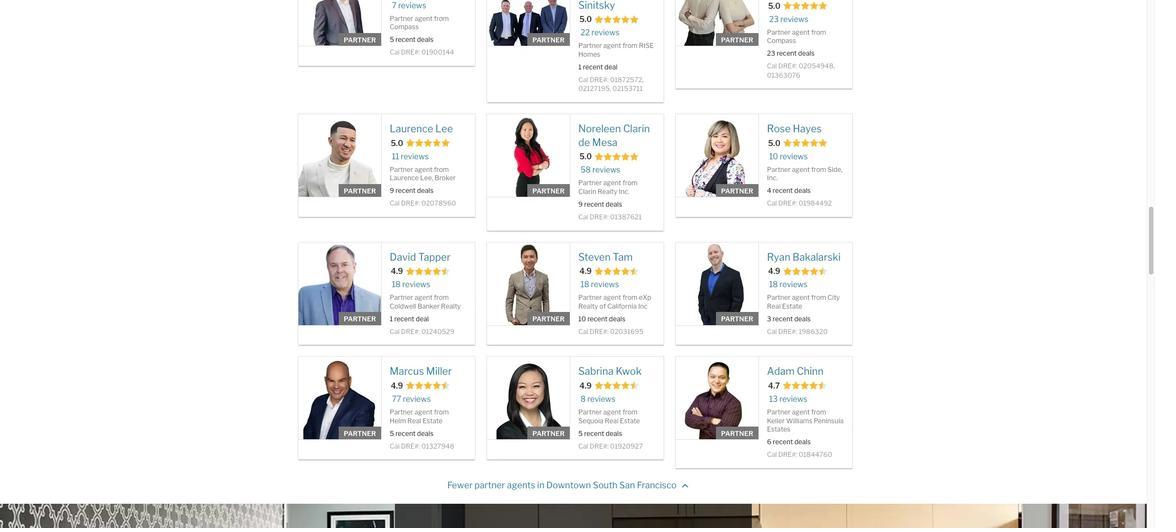 Task type: describe. For each thing, give the bounding box(es) containing it.
58
[[581, 165, 591, 175]]

marcus miller link
[[390, 366, 467, 379]]

18 reviews link for ryan
[[770, 279, 808, 290]]

recent inside '8 reviews partner agent from sequoia real estate 5 recent deals cal dre#: 01920927'
[[584, 430, 605, 438]]

4 recent deals
[[767, 187, 811, 195]]

reviews inside 58 reviews partner agent from clarin realty inc. 9 recent deals cal dre#: 01387621
[[593, 165, 621, 175]]

02127195,
[[579, 85, 611, 93]]

77
[[392, 395, 401, 404]]

san francisco real estate agent kent chen image
[[298, 0, 381, 46]]

reviews right 22
[[592, 28, 620, 37]]

6
[[767, 438, 772, 447]]

cal inside 11 reviews partner agent from laurence lee, broker 9 recent deals cal dre#: 02078960
[[390, 199, 400, 208]]

rose hayes 5.0
[[767, 123, 822, 148]]

sabrina kwok 4.9
[[579, 366, 642, 391]]

rose
[[767, 123, 791, 135]]

laurence inside 11 reviews partner agent from laurence lee, broker 9 recent deals cal dre#: 02078960
[[390, 174, 419, 182]]

reviews inside 13 reviews partner agent from keller williams peninsula estates 6 recent deals cal dre#: 01844760
[[780, 395, 808, 404]]

ryan bakalarski link
[[767, 251, 844, 264]]

18 reviews partner agent from coldwell banker realty 1 recent deal cal dre#: 01240529
[[390, 280, 461, 336]]

9 for 5.0
[[390, 187, 394, 195]]

from left side,
[[812, 165, 826, 174]]

san
[[620, 481, 635, 491]]

cal up 02127195,
[[579, 76, 588, 84]]

cal dre#: for 22 reviews
[[579, 76, 610, 84]]

7 reviews partner agent from compass 5 recent deals cal dre#: 01900144
[[390, 0, 454, 57]]

bakalarski
[[793, 251, 841, 263]]

dre#: inside 7 reviews partner agent from compass 5 recent deals cal dre#: 01900144
[[401, 48, 420, 57]]

77 reviews partner agent from helm real estate 5 recent deals cal dre#: 01327948
[[390, 395, 454, 451]]

rating 4.7 out of 5 element
[[783, 382, 827, 393]]

5 for sabrina kwok
[[579, 430, 583, 438]]

realty inside 18 reviews partner agent from coldwell banker realty 1 recent deal cal dre#: 01240529
[[441, 302, 461, 311]]

8
[[581, 395, 586, 404]]

steven tam link
[[579, 251, 655, 264]]

4.7
[[768, 381, 780, 391]]

marcus
[[390, 366, 424, 378]]

homes
[[579, 50, 601, 58]]

01872572, 02127195,  02153711
[[579, 76, 644, 93]]

cal inside '8 reviews partner agent from sequoia real estate 5 recent deals cal dre#: 01920927'
[[579, 442, 588, 451]]

23 reviews link
[[770, 14, 809, 24]]

noreleen clarin de mesa 5.0
[[579, 123, 650, 161]]

tapper
[[418, 251, 451, 263]]

1 horizontal spatial 1
[[579, 63, 582, 71]]

mesa
[[592, 137, 618, 148]]

peninsula
[[814, 417, 844, 425]]

18 inside 18 reviews partner agent from coldwell banker realty 1 recent deal cal dre#: 01240529
[[392, 280, 401, 289]]

77 reviews link
[[392, 394, 431, 405]]

clarin inside 58 reviews partner agent from clarin realty inc. 9 recent deals cal dre#: 01387621
[[579, 188, 596, 196]]

reviews inside '8 reviews partner agent from sequoia real estate 5 recent deals cal dre#: 01920927'
[[588, 395, 616, 404]]

rose hayes link
[[767, 122, 844, 136]]

from left 'city'
[[812, 294, 826, 302]]

from inside 77 reviews partner agent from helm real estate 5 recent deals cal dre#: 01327948
[[434, 408, 449, 417]]

01844760
[[799, 451, 833, 459]]

exp realty of california inc
[[579, 294, 652, 311]]

recent down "of"
[[588, 315, 608, 323]]

23 reviews partner agent from compass 23 recent deals
[[767, 14, 826, 57]]

of
[[600, 302, 606, 311]]

ryan bakalarski 4.9
[[767, 251, 841, 276]]

11 reviews link
[[392, 151, 429, 162]]

01387621
[[610, 213, 642, 221]]

francisco
[[637, 481, 677, 491]]

rating 4.9 out of 5 element for tam
[[595, 267, 639, 278]]

partner agent from for steven tam
[[579, 294, 639, 302]]

inc
[[638, 302, 648, 311]]

partner inside 58 reviews partner agent from clarin realty inc. 9 recent deals cal dre#: 01387621
[[579, 179, 602, 187]]

estate inside city real estate
[[782, 302, 802, 311]]

realty inside exp realty of california inc
[[579, 302, 598, 311]]

3 recent deals
[[767, 315, 811, 323]]

deals inside 58 reviews partner agent from clarin realty inc. 9 recent deals cal dre#: 01387621
[[606, 200, 622, 209]]

partner agent from for rose hayes
[[767, 165, 828, 174]]

from inside 7 reviews partner agent from compass 5 recent deals cal dre#: 01900144
[[434, 14, 449, 23]]

inc. inside side, inc.
[[767, 174, 778, 182]]

cal down 3
[[767, 328, 777, 336]]

partner agent from down 22 reviews link
[[579, 42, 639, 50]]

reviews up city real estate
[[780, 280, 808, 289]]

david tapper 4.9
[[390, 251, 451, 276]]

in
[[537, 481, 545, 491]]

san francisco real estate agent rose hayes image
[[676, 114, 758, 197]]

ryan
[[767, 251, 791, 263]]

compass for 7
[[390, 23, 419, 31]]

18 reviews link for steven
[[581, 279, 619, 290]]

partner inside 77 reviews partner agent from helm real estate 5 recent deals cal dre#: 01327948
[[390, 408, 413, 417]]

from left rise
[[623, 42, 638, 50]]

san francisco real estate agent adam chinn image
[[676, 357, 758, 440]]

0 vertical spatial 23
[[770, 14, 779, 24]]

01327948
[[422, 442, 454, 451]]

deals inside '8 reviews partner agent from sequoia real estate 5 recent deals cal dre#: 01920927'
[[606, 430, 622, 438]]

agent up "of"
[[604, 294, 621, 302]]

deals inside 23 reviews partner agent from compass 23 recent deals
[[799, 49, 815, 57]]

01872572,
[[610, 76, 644, 84]]

adam
[[767, 366, 795, 378]]

deal inside 18 reviews partner agent from coldwell banker realty 1 recent deal cal dre#: 01240529
[[416, 315, 429, 323]]

san francisco real estate agent david tapper image
[[298, 243, 381, 325]]

rating 5 out of 5 element up 23 reviews link
[[784, 1, 828, 12]]

city real estate
[[767, 294, 840, 311]]

dre#: inside 58 reviews partner agent from clarin realty inc. 9 recent deals cal dre#: 01387621
[[590, 213, 609, 221]]

5 inside 7 reviews partner agent from compass 5 recent deals cal dre#: 01900144
[[390, 36, 394, 44]]

5.0 inside laurence lee 5.0
[[391, 138, 403, 148]]

san francisco real estate agent susie lee group - susie and bill image
[[676, 0, 758, 46]]

agent inside '8 reviews partner agent from sequoia real estate 5 recent deals cal dre#: 01920927'
[[604, 408, 621, 417]]

01900144
[[422, 48, 454, 57]]

adam chinn 4.7
[[767, 366, 824, 391]]

partner
[[475, 481, 505, 491]]

cal up "01363076" on the top right of the page
[[767, 62, 777, 70]]

01984492
[[799, 199, 832, 208]]

steven tam 4.9
[[579, 251, 633, 276]]

1 horizontal spatial deal
[[605, 63, 618, 71]]

cal down "4"
[[767, 199, 777, 208]]

deals up cal dre#: 1986320
[[795, 315, 811, 323]]

real for sabrina kwok
[[605, 417, 619, 425]]

5.0 up 23 reviews link
[[768, 1, 781, 10]]

agent inside 23 reviews partner agent from compass 23 recent deals
[[792, 28, 810, 36]]

partner inside '8 reviews partner agent from sequoia real estate 5 recent deals cal dre#: 01920927'
[[579, 408, 602, 417]]

10 recent deals
[[579, 315, 626, 323]]

11 reviews partner agent from laurence lee, broker 9 recent deals cal dre#: 02078960
[[390, 152, 456, 208]]

02054948, 01363076
[[767, 62, 835, 79]]

cal dre#: 1986320
[[767, 328, 828, 336]]

dre#: up "01363076" on the top right of the page
[[779, 62, 798, 70]]

cal down 10 recent deals on the right of the page
[[579, 328, 588, 336]]

4.9 for david
[[391, 267, 403, 276]]

02031695
[[610, 328, 644, 336]]

fewer
[[448, 481, 473, 491]]

agent inside 13 reviews partner agent from keller williams peninsula estates 6 recent deals cal dre#: 01844760
[[792, 408, 810, 417]]

partner agent from for ryan bakalarski
[[767, 294, 828, 302]]

recent inside 77 reviews partner agent from helm real estate 5 recent deals cal dre#: 01327948
[[396, 430, 416, 438]]

rise
[[639, 42, 654, 50]]

cal dre#: 02031695
[[579, 328, 644, 336]]

1 inside 18 reviews partner agent from coldwell banker realty 1 recent deal cal dre#: 01240529
[[390, 315, 393, 323]]

agents
[[507, 481, 536, 491]]

agent inside 58 reviews partner agent from clarin realty inc. 9 recent deals cal dre#: 01387621
[[604, 179, 621, 187]]

rating 5 out of 5 element up the 22 reviews
[[595, 15, 639, 26]]

reviews up side, inc.
[[780, 152, 808, 161]]

01363076
[[767, 71, 801, 79]]

noreleen clarin de mesa link
[[579, 122, 655, 150]]

lee
[[436, 123, 453, 135]]

1 recent deal
[[579, 63, 618, 71]]

partner inside 23 reviews partner agent from compass 23 recent deals
[[767, 28, 791, 36]]

deals inside 13 reviews partner agent from keller williams peninsula estates 6 recent deals cal dre#: 01844760
[[795, 438, 811, 447]]

downtown
[[547, 481, 591, 491]]

reviews inside 11 reviews partner agent from laurence lee, broker 9 recent deals cal dre#: 02078960
[[401, 152, 429, 161]]

recent inside 13 reviews partner agent from keller williams peninsula estates 6 recent deals cal dre#: 01844760
[[773, 438, 793, 447]]

rating 4.9 out of 5 element for kwok
[[595, 382, 639, 393]]

dre#: down "3 recent deals"
[[779, 328, 798, 336]]

cal inside 77 reviews partner agent from helm real estate 5 recent deals cal dre#: 01327948
[[390, 442, 400, 451]]

reviews inside 23 reviews partner agent from compass 23 recent deals
[[781, 14, 809, 24]]

22
[[581, 28, 590, 37]]

lee,
[[420, 174, 433, 182]]

01920927
[[610, 442, 643, 451]]



Task type: locate. For each thing, give the bounding box(es) containing it.
2 horizontal spatial 18 reviews link
[[770, 279, 808, 290]]

from up broker
[[434, 165, 449, 174]]

4.9 up 77
[[391, 381, 403, 391]]

recent inside 58 reviews partner agent from clarin realty inc. 9 recent deals cal dre#: 01387621
[[584, 200, 605, 209]]

noreleen
[[579, 123, 621, 135]]

18 reviews down steven tam 4.9
[[581, 280, 619, 289]]

4.9 for marcus
[[391, 381, 403, 391]]

steven
[[579, 251, 611, 263]]

recent down homes
[[583, 63, 603, 71]]

2 18 reviews link from the left
[[581, 279, 619, 290]]

1
[[579, 63, 582, 71], [390, 315, 393, 323]]

rating 4.9 out of 5 element down ryan bakalarski link
[[783, 267, 828, 278]]

deals inside 11 reviews partner agent from laurence lee, broker 9 recent deals cal dre#: 02078960
[[417, 187, 434, 195]]

laurence
[[390, 123, 433, 135], [390, 174, 419, 182]]

dre#: left 02078960
[[401, 199, 420, 208]]

real
[[767, 302, 781, 311], [408, 417, 421, 425], [605, 417, 619, 425]]

david
[[390, 251, 416, 263]]

1 vertical spatial compass
[[767, 37, 796, 45]]

deals up 01327948
[[417, 430, 434, 438]]

deals inside 77 reviews partner agent from helm real estate 5 recent deals cal dre#: 01327948
[[417, 430, 434, 438]]

13 reviews partner agent from keller williams peninsula estates 6 recent deals cal dre#: 01844760
[[767, 395, 844, 459]]

recent down 7 reviews link
[[396, 36, 416, 44]]

1 18 reviews link from the left
[[392, 279, 430, 290]]

18 reviews link
[[392, 279, 430, 290], [581, 279, 619, 290], [770, 279, 808, 290]]

laurence left lee,
[[390, 174, 419, 182]]

0 horizontal spatial 9
[[390, 187, 394, 195]]

18 reviews link up city real estate
[[770, 279, 808, 290]]

recent inside 23 reviews partner agent from compass 23 recent deals
[[777, 49, 797, 57]]

side, inc.
[[767, 165, 843, 182]]

2 horizontal spatial real
[[767, 302, 781, 311]]

from up 01387621
[[623, 179, 638, 187]]

1 horizontal spatial estate
[[620, 417, 640, 425]]

9 down the 11
[[390, 187, 394, 195]]

deals down lee,
[[417, 187, 434, 195]]

5
[[390, 36, 394, 44], [390, 430, 394, 438], [579, 430, 583, 438]]

1 horizontal spatial 18 reviews
[[770, 280, 808, 289]]

3 18 reviews link from the left
[[770, 279, 808, 290]]

5.0
[[768, 1, 781, 10], [580, 15, 592, 24], [391, 138, 403, 148], [768, 138, 781, 148], [580, 152, 592, 161]]

helm
[[390, 417, 406, 425]]

deals up "02054948,"
[[799, 49, 815, 57]]

5 inside 77 reviews partner agent from helm real estate 5 recent deals cal dre#: 01327948
[[390, 430, 394, 438]]

agent inside 7 reviews partner agent from compass 5 recent deals cal dre#: 01900144
[[415, 14, 433, 23]]

dre#: inside '8 reviews partner agent from sequoia real estate 5 recent deals cal dre#: 01920927'
[[590, 442, 609, 451]]

rating 5 out of 5 element
[[784, 1, 828, 12], [595, 15, 639, 26], [406, 138, 450, 150], [784, 138, 828, 150], [595, 152, 639, 163]]

8 reviews partner agent from sequoia real estate 5 recent deals cal dre#: 01920927
[[579, 395, 643, 451]]

dre#: up 02127195,
[[590, 76, 609, 84]]

4.9 inside sabrina kwok 4.9
[[580, 381, 592, 391]]

18 reviews for steven
[[581, 280, 619, 289]]

1 horizontal spatial real
[[605, 417, 619, 425]]

inc.
[[767, 174, 778, 182], [619, 188, 630, 196]]

california
[[608, 302, 637, 311]]

4.9 for sabrina
[[580, 381, 592, 391]]

0 vertical spatial clarin
[[623, 123, 650, 135]]

9 inside 11 reviews partner agent from laurence lee, broker 9 recent deals cal dre#: 02078960
[[390, 187, 394, 195]]

18 down ryan
[[770, 280, 778, 289]]

reviews inside 18 reviews partner agent from coldwell banker realty 1 recent deal cal dre#: 01240529
[[402, 280, 430, 289]]

clarin down 58
[[579, 188, 596, 196]]

1 horizontal spatial 9
[[579, 200, 583, 209]]

0 horizontal spatial 18 reviews link
[[392, 279, 430, 290]]

4.9 inside david tapper 4.9
[[391, 267, 403, 276]]

recent up "01363076" on the top right of the page
[[777, 49, 797, 57]]

58 reviews link
[[581, 165, 621, 175]]

0 horizontal spatial 10
[[579, 315, 586, 323]]

0 horizontal spatial 1
[[390, 315, 393, 323]]

1 down homes
[[579, 63, 582, 71]]

david tapper link
[[390, 251, 467, 264]]

sabrina
[[579, 366, 614, 378]]

rating 4.9 out of 5 element for tapper
[[406, 267, 450, 278]]

22 reviews
[[581, 28, 620, 37]]

partner agent from up "of"
[[579, 294, 639, 302]]

4.9 for steven
[[580, 267, 592, 276]]

estate inside '8 reviews partner agent from sequoia real estate 5 recent deals cal dre#: 01920927'
[[620, 417, 640, 425]]

san francisco real estate agent steven tam image
[[487, 243, 570, 325]]

1 vertical spatial 23
[[767, 49, 776, 57]]

williams
[[786, 417, 813, 425]]

recent inside 18 reviews partner agent from coldwell banker realty 1 recent deal cal dre#: 01240529
[[394, 315, 415, 323]]

kwok
[[616, 366, 642, 378]]

cal inside 13 reviews partner agent from keller williams peninsula estates 6 recent deals cal dre#: 01844760
[[767, 451, 777, 459]]

recent inside 7 reviews partner agent from compass 5 recent deals cal dre#: 01900144
[[396, 36, 416, 44]]

cal down the coldwell
[[390, 328, 400, 336]]

partner inside 13 reviews partner agent from keller williams peninsula estates 6 recent deals cal dre#: 01844760
[[767, 408, 791, 417]]

18 reviews for ryan
[[770, 280, 808, 289]]

from up california
[[623, 294, 638, 302]]

reviews up the 02054948, 01363076
[[781, 14, 809, 24]]

3 18 from the left
[[770, 280, 778, 289]]

0 vertical spatial deal
[[605, 63, 618, 71]]

0 horizontal spatial real
[[408, 417, 421, 425]]

5.0 up 22
[[580, 15, 592, 24]]

deals inside 7 reviews partner agent from compass 5 recent deals cal dre#: 01900144
[[417, 36, 434, 44]]

deals up 01387621
[[606, 200, 622, 209]]

cal inside 58 reviews partner agent from clarin realty inc. 9 recent deals cal dre#: 01387621
[[579, 213, 588, 221]]

reviews right 58
[[593, 165, 621, 175]]

agent up "3 recent deals"
[[792, 294, 810, 302]]

recent down the "estates"
[[773, 438, 793, 447]]

hayes
[[793, 123, 822, 135]]

4.9 inside ryan bakalarski 4.9
[[768, 267, 781, 276]]

cal dre#: 01984492
[[767, 199, 832, 208]]

real up 3
[[767, 302, 781, 311]]

5 down 7
[[390, 36, 394, 44]]

partner
[[390, 14, 413, 23], [767, 28, 791, 36], [344, 36, 376, 44], [533, 36, 565, 44], [721, 36, 754, 44], [579, 42, 602, 50], [390, 165, 413, 174], [767, 165, 791, 174], [579, 179, 602, 187], [344, 187, 376, 195], [533, 187, 565, 195], [721, 187, 754, 195], [390, 294, 413, 302], [579, 294, 602, 302], [767, 294, 791, 302], [344, 315, 376, 323], [533, 315, 565, 323], [721, 315, 754, 323], [390, 408, 413, 417], [579, 408, 602, 417], [767, 408, 791, 417], [344, 430, 376, 438], [533, 430, 565, 438], [721, 430, 754, 438]]

san francisco real estate agent laurence lee image
[[298, 114, 381, 197]]

agent inside 11 reviews partner agent from laurence lee, broker 9 recent deals cal dre#: 02078960
[[415, 165, 433, 174]]

from inside 13 reviews partner agent from keller williams peninsula estates 6 recent deals cal dre#: 01844760
[[812, 408, 826, 417]]

de
[[579, 137, 590, 148]]

realty
[[598, 188, 618, 196], [441, 302, 461, 311], [579, 302, 598, 311]]

dre#:
[[401, 48, 420, 57], [779, 62, 798, 70], [590, 76, 609, 84], [401, 199, 420, 208], [779, 199, 798, 208], [590, 213, 609, 221], [401, 328, 420, 336], [590, 328, 609, 336], [779, 328, 798, 336], [401, 442, 420, 451], [590, 442, 609, 451], [779, 451, 798, 459]]

from up 01900144
[[434, 14, 449, 23]]

tam
[[613, 251, 633, 263]]

cal left 01900144
[[390, 48, 400, 57]]

miller
[[426, 366, 452, 378]]

22 reviews link
[[581, 27, 620, 38]]

estate for marcus miller
[[423, 417, 443, 425]]

9
[[390, 187, 394, 195], [579, 200, 583, 209]]

reviews inside 7 reviews partner agent from compass 5 recent deals cal dre#: 01900144
[[398, 0, 426, 10]]

rise homes
[[579, 42, 654, 58]]

4.9 down ryan
[[768, 267, 781, 276]]

agent up williams at right bottom
[[792, 408, 810, 417]]

0 horizontal spatial deal
[[416, 315, 429, 323]]

0 horizontal spatial inc.
[[619, 188, 630, 196]]

2 horizontal spatial 18
[[770, 280, 778, 289]]

real inside '8 reviews partner agent from sequoia real estate 5 recent deals cal dre#: 01920927'
[[605, 417, 619, 425]]

deals up 01920927
[[606, 430, 622, 438]]

1 horizontal spatial 10
[[770, 152, 778, 161]]

5 for marcus miller
[[390, 430, 394, 438]]

1 vertical spatial 1
[[390, 315, 393, 323]]

san francisco real estate agent sabrina kwok image
[[487, 357, 570, 440]]

realty right banker
[[441, 302, 461, 311]]

reviews down david tapper 4.9 at the left
[[402, 280, 430, 289]]

0 vertical spatial inc.
[[767, 174, 778, 182]]

agent inside 18 reviews partner agent from coldwell banker realty 1 recent deal cal dre#: 01240529
[[415, 294, 433, 302]]

rating 5 out of 5 element for rose hayes
[[784, 138, 828, 150]]

23
[[770, 14, 779, 24], [767, 49, 776, 57]]

agent down 8 reviews link
[[604, 408, 621, 417]]

from up banker
[[434, 294, 449, 302]]

8 reviews link
[[581, 394, 616, 405]]

san francisco real estate agent ryan bakalarski image
[[676, 243, 758, 325]]

realty inside 58 reviews partner agent from clarin realty inc. 9 recent deals cal dre#: 01387621
[[598, 188, 618, 196]]

1 horizontal spatial 18
[[581, 280, 590, 289]]

city
[[828, 294, 840, 302]]

south
[[593, 481, 618, 491]]

from inside 11 reviews partner agent from laurence lee, broker 9 recent deals cal dre#: 02078960
[[434, 165, 449, 174]]

cal inside 7 reviews partner agent from compass 5 recent deals cal dre#: 01900144
[[390, 48, 400, 57]]

inc. up 01387621
[[619, 188, 630, 196]]

cal dre#:
[[767, 62, 799, 70], [579, 76, 610, 84]]

10 inside 10 reviews link
[[770, 152, 778, 161]]

0 vertical spatial laurence
[[390, 123, 433, 135]]

rating 5 out of 5 element down rose hayes link
[[784, 138, 828, 150]]

clarin right noreleen
[[623, 123, 650, 135]]

0 horizontal spatial compass
[[390, 23, 419, 31]]

1 horizontal spatial compass
[[767, 37, 796, 45]]

1 horizontal spatial inc.
[[767, 174, 778, 182]]

2 horizontal spatial estate
[[782, 302, 802, 311]]

recent
[[396, 36, 416, 44], [777, 49, 797, 57], [583, 63, 603, 71], [396, 187, 416, 195], [773, 187, 793, 195], [584, 200, 605, 209], [394, 315, 415, 323], [588, 315, 608, 323], [773, 315, 793, 323], [396, 430, 416, 438], [584, 430, 605, 438], [773, 438, 793, 447]]

realty down "58 reviews" link
[[598, 188, 618, 196]]

cal down helm
[[390, 442, 400, 451]]

dre#: inside 11 reviews partner agent from laurence lee, broker 9 recent deals cal dre#: 02078960
[[401, 199, 420, 208]]

18 reviews
[[581, 280, 619, 289], [770, 280, 808, 289]]

from
[[434, 14, 449, 23], [812, 28, 826, 36], [623, 42, 638, 50], [434, 165, 449, 174], [812, 165, 826, 174], [623, 179, 638, 187], [434, 294, 449, 302], [623, 294, 638, 302], [812, 294, 826, 302], [434, 408, 449, 417], [623, 408, 638, 417], [812, 408, 826, 417]]

cal dre#: for 23 reviews
[[767, 62, 799, 70]]

real for marcus miller
[[408, 417, 421, 425]]

02078960
[[422, 199, 456, 208]]

2 18 reviews from the left
[[770, 280, 808, 289]]

recent down helm
[[396, 430, 416, 438]]

1 vertical spatial 10
[[579, 315, 586, 323]]

laurence inside laurence lee 5.0
[[390, 123, 433, 135]]

3
[[767, 315, 772, 323]]

18 up the coldwell
[[392, 280, 401, 289]]

02153711
[[613, 85, 643, 93]]

recent right 3
[[773, 315, 793, 323]]

compass inside 7 reviews partner agent from compass 5 recent deals cal dre#: 01900144
[[390, 23, 419, 31]]

0 vertical spatial 9
[[390, 187, 394, 195]]

compass down 23 reviews link
[[767, 37, 796, 45]]

18 reviews up city real estate
[[770, 280, 808, 289]]

1 down the coldwell
[[390, 315, 393, 323]]

reviews right 7
[[398, 0, 426, 10]]

recent inside 11 reviews partner agent from laurence lee, broker 9 recent deals cal dre#: 02078960
[[396, 187, 416, 195]]

2 laurence from the top
[[390, 174, 419, 182]]

18 for ryan bakalarski
[[770, 280, 778, 289]]

dre#: down 10 recent deals on the right of the page
[[590, 328, 609, 336]]

from inside 18 reviews partner agent from coldwell banker realty 1 recent deal cal dre#: 01240529
[[434, 294, 449, 302]]

agent down 10 reviews link on the top right of the page
[[792, 165, 810, 174]]

7 reviews link
[[392, 0, 426, 11]]

rating 4.9 out of 5 element for bakalarski
[[783, 267, 828, 278]]

rating 4.9 out of 5 element
[[406, 267, 450, 278], [595, 267, 639, 278], [783, 267, 828, 278], [406, 382, 450, 393], [595, 382, 639, 393]]

0 horizontal spatial estate
[[423, 417, 443, 425]]

deals up 01900144
[[417, 36, 434, 44]]

fewer partner agents in downtown south san francisco
[[448, 481, 679, 491]]

1 18 reviews from the left
[[581, 280, 619, 289]]

5.0 up the 11
[[391, 138, 403, 148]]

0 vertical spatial 1
[[579, 63, 582, 71]]

inc. inside 58 reviews partner agent from clarin realty inc. 9 recent deals cal dre#: 01387621
[[619, 188, 630, 196]]

banker
[[418, 302, 440, 311]]

reviews right 77
[[403, 395, 431, 404]]

laurence lee link
[[390, 122, 467, 136]]

dre#: down 4 recent deals
[[779, 199, 798, 208]]

marcus miller 4.9
[[390, 366, 452, 391]]

5.0 inside the 'noreleen clarin de mesa 5.0'
[[580, 152, 592, 161]]

from up "02054948,"
[[812, 28, 826, 36]]

4.9 for ryan
[[768, 267, 781, 276]]

1986320
[[799, 328, 828, 336]]

5.0 inside rose hayes 5.0
[[768, 138, 781, 148]]

from inside 23 reviews partner agent from compass 23 recent deals
[[812, 28, 826, 36]]

rating 4.9 out of 5 element down the marcus miller link
[[406, 382, 450, 393]]

clarin
[[623, 123, 650, 135], [579, 188, 596, 196]]

laurence up 11 reviews link on the left of the page
[[390, 123, 433, 135]]

0 horizontal spatial 18
[[392, 280, 401, 289]]

4.9 inside steven tam 4.9
[[580, 267, 592, 276]]

13 reviews link
[[770, 394, 808, 405]]

cal inside 18 reviews partner agent from coldwell banker realty 1 recent deal cal dre#: 01240529
[[390, 328, 400, 336]]

estate up 01920927
[[620, 417, 640, 425]]

18 down "steven"
[[581, 280, 590, 289]]

broker
[[435, 174, 456, 182]]

rating 4.9 out of 5 element down sabrina kwok link
[[595, 382, 639, 393]]

4.9 inside marcus miller 4.9
[[391, 381, 403, 391]]

exp
[[639, 294, 652, 302]]

from inside '8 reviews partner agent from sequoia real estate 5 recent deals cal dre#: 01920927'
[[623, 408, 638, 417]]

1 vertical spatial clarin
[[579, 188, 596, 196]]

laurence lee 5.0
[[390, 123, 453, 148]]

0 horizontal spatial cal dre#:
[[579, 76, 610, 84]]

0 horizontal spatial 18 reviews
[[581, 280, 619, 289]]

san francisco real estate agent joe polyak, sean kelly, and mike sinitsky image
[[487, 0, 570, 46]]

agent down 7 reviews link
[[415, 14, 433, 23]]

1 horizontal spatial cal dre#:
[[767, 62, 799, 70]]

dre#: inside 77 reviews partner agent from helm real estate 5 recent deals cal dre#: 01327948
[[401, 442, 420, 451]]

1 vertical spatial cal dre#:
[[579, 76, 610, 84]]

real inside 77 reviews partner agent from helm real estate 5 recent deals cal dre#: 01327948
[[408, 417, 421, 425]]

deals up cal dre#: 01984492
[[795, 187, 811, 195]]

5 down helm
[[390, 430, 394, 438]]

rating 4.9 out of 5 element down david tapper link on the left
[[406, 267, 450, 278]]

chinn
[[797, 366, 824, 378]]

10 reviews
[[770, 152, 808, 161]]

10
[[770, 152, 778, 161], [579, 315, 586, 323]]

reviews inside 77 reviews partner agent from helm real estate 5 recent deals cal dre#: 01327948
[[403, 395, 431, 404]]

partner inside 18 reviews partner agent from coldwell banker realty 1 recent deal cal dre#: 01240529
[[390, 294, 413, 302]]

agent up banker
[[415, 294, 433, 302]]

2 18 from the left
[[581, 280, 590, 289]]

10 for 10 reviews
[[770, 152, 778, 161]]

dre#: left 01900144
[[401, 48, 420, 57]]

1 vertical spatial inc.
[[619, 188, 630, 196]]

10 reviews link
[[770, 151, 808, 162]]

agent down 22 reviews link
[[604, 42, 621, 50]]

5 inside '8 reviews partner agent from sequoia real estate 5 recent deals cal dre#: 01920927'
[[579, 430, 583, 438]]

cal down '6'
[[767, 451, 777, 459]]

dre#: inside 13 reviews partner agent from keller williams peninsula estates 6 recent deals cal dre#: 01844760
[[779, 451, 798, 459]]

estate up 01327948
[[423, 417, 443, 425]]

compass for 23
[[767, 37, 796, 45]]

cal down sequoia
[[579, 442, 588, 451]]

estate
[[782, 302, 802, 311], [423, 417, 443, 425], [620, 417, 640, 425]]

san francisco real estate agent marcus miller image
[[298, 357, 381, 440]]

18 for steven tam
[[581, 280, 590, 289]]

rating 5 out of 5 element for noreleen clarin de mesa
[[595, 152, 639, 163]]

0 horizontal spatial clarin
[[579, 188, 596, 196]]

1 horizontal spatial clarin
[[623, 123, 650, 135]]

10 for 10 recent deals
[[579, 315, 586, 323]]

1 vertical spatial 9
[[579, 200, 583, 209]]

0 vertical spatial cal dre#:
[[767, 62, 799, 70]]

1 horizontal spatial 18 reviews link
[[581, 279, 619, 290]]

real inside city real estate
[[767, 302, 781, 311]]

recent down 11 reviews link on the left of the page
[[396, 187, 416, 195]]

compass down 7 reviews link
[[390, 23, 419, 31]]

keller
[[767, 417, 785, 425]]

from inside 58 reviews partner agent from clarin realty inc. 9 recent deals cal dre#: 01387621
[[623, 179, 638, 187]]

partner agent from
[[579, 42, 639, 50], [767, 165, 828, 174], [579, 294, 639, 302], [767, 294, 828, 302]]

5 down sequoia
[[579, 430, 583, 438]]

inc. up "4"
[[767, 174, 778, 182]]

estate inside 77 reviews partner agent from helm real estate 5 recent deals cal dre#: 01327948
[[423, 417, 443, 425]]

partner inside 7 reviews partner agent from compass 5 recent deals cal dre#: 01900144
[[390, 14, 413, 23]]

reviews right 8
[[588, 395, 616, 404]]

partner agent from up "3 recent deals"
[[767, 294, 828, 302]]

agent inside 77 reviews partner agent from helm real estate 5 recent deals cal dre#: 01327948
[[415, 408, 433, 417]]

1 vertical spatial laurence
[[390, 174, 419, 182]]

partner inside 11 reviews partner agent from laurence lee, broker 9 recent deals cal dre#: 02078960
[[390, 165, 413, 174]]

rating 5 out of 5 element down laurence lee link
[[406, 138, 450, 150]]

13
[[770, 395, 778, 404]]

1 laurence from the top
[[390, 123, 433, 135]]

reviews up exp realty of california inc
[[591, 280, 619, 289]]

partner agent from down 10 reviews link on the top right of the page
[[767, 165, 828, 174]]

0 vertical spatial compass
[[390, 23, 419, 31]]

adam chinn link
[[767, 366, 844, 379]]

clarin inside the 'noreleen clarin de mesa 5.0'
[[623, 123, 650, 135]]

1 18 from the left
[[392, 280, 401, 289]]

deals down california
[[609, 315, 626, 323]]

18
[[392, 280, 401, 289], [581, 280, 590, 289], [770, 280, 778, 289]]

9 for de
[[579, 200, 583, 209]]

4.9 down "steven"
[[580, 267, 592, 276]]

5.0 down rose
[[768, 138, 781, 148]]

rating 4.9 out of 5 element for miller
[[406, 382, 450, 393]]

recent down the coldwell
[[394, 315, 415, 323]]

dre#: inside 18 reviews partner agent from coldwell banker realty 1 recent deal cal dre#: 01240529
[[401, 328, 420, 336]]

compass inside 23 reviews partner agent from compass 23 recent deals
[[767, 37, 796, 45]]

from up 01920927
[[623, 408, 638, 417]]

01240529
[[422, 328, 455, 336]]

18 reviews link for david
[[392, 279, 430, 290]]

deals up 01844760
[[795, 438, 811, 447]]

0 vertical spatial 10
[[770, 152, 778, 161]]

1 vertical spatial deal
[[416, 315, 429, 323]]

san francisco real estate agent noreleen clarin de mesa image
[[487, 114, 570, 197]]

estate for sabrina kwok
[[620, 417, 640, 425]]

recent right "4"
[[773, 187, 793, 195]]

reviews right the 11
[[401, 152, 429, 161]]

9 inside 58 reviews partner agent from clarin realty inc. 9 recent deals cal dre#: 01387621
[[579, 200, 583, 209]]

rating 5 out of 5 element for laurence lee
[[406, 138, 450, 150]]



Task type: vqa. For each thing, say whether or not it's contained in the screenshot.
'San Francisco Real Estate Agent Rose Hayes' image at the right top of page
yes



